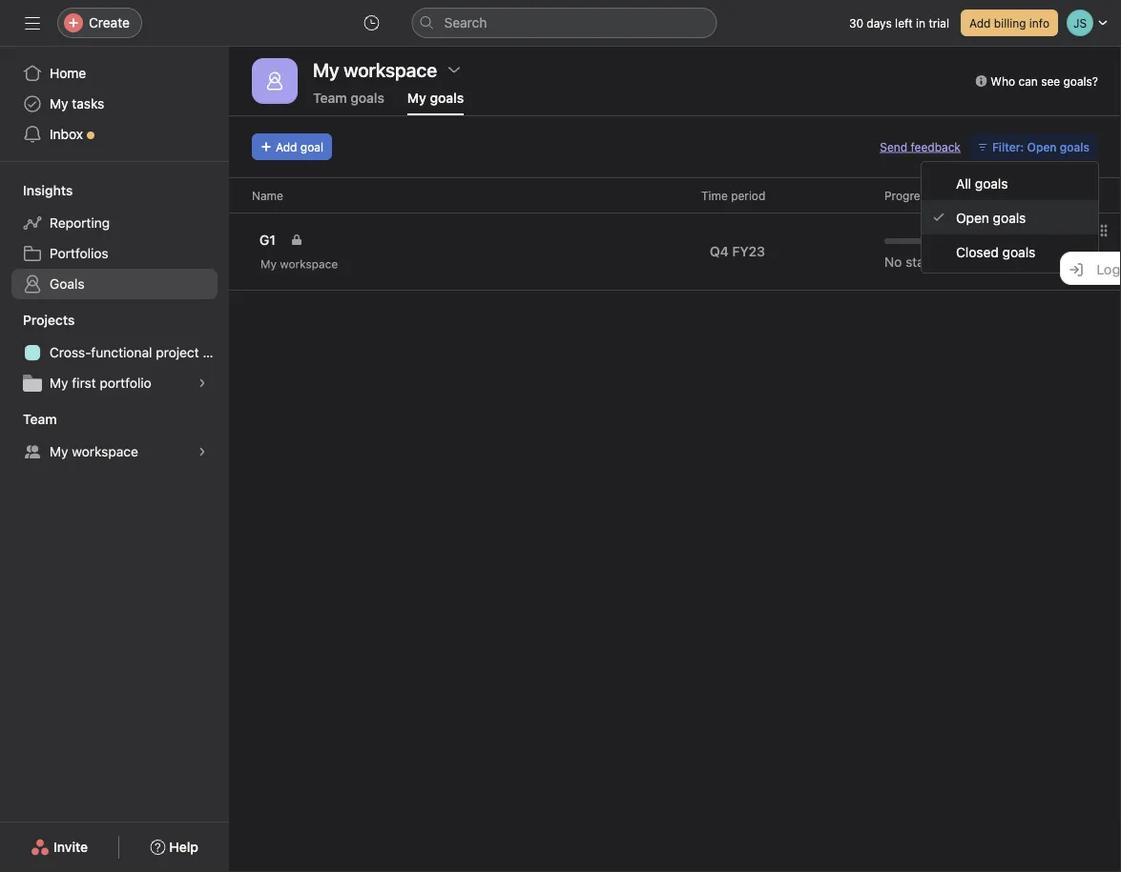 Task type: vqa. For each thing, say whether or not it's contained in the screenshot.
chat bubbles image
no



Task type: locate. For each thing, give the bounding box(es) containing it.
my workspace down my first portfolio
[[50, 444, 138, 460]]

cross-functional project plan link
[[11, 338, 229, 368]]

history image
[[364, 15, 379, 31]]

1 vertical spatial my workspace
[[50, 444, 138, 460]]

q4
[[710, 244, 729, 260]]

days
[[867, 16, 892, 30]]

feedback
[[911, 140, 961, 154]]

my for my tasks link
[[50, 96, 68, 112]]

open
[[1027, 140, 1057, 154], [956, 210, 989, 225]]

1 horizontal spatial team
[[313, 90, 347, 106]]

30 days left in trial
[[849, 16, 949, 30]]

team
[[313, 90, 347, 106], [23, 412, 57, 427]]

search button
[[412, 8, 717, 38]]

goals for team goals
[[350, 90, 384, 106]]

open goals link
[[922, 200, 1098, 235]]

team for team goals
[[313, 90, 347, 106]]

period
[[731, 189, 765, 202]]

my left first
[[50, 375, 68, 391]]

time
[[701, 189, 728, 202]]

add inside button
[[969, 16, 991, 30]]

goals down open goals link
[[1002, 244, 1035, 260]]

goals down my workspace
[[350, 90, 384, 106]]

tasks
[[72, 96, 104, 112]]

workspace down the g1 link
[[280, 258, 338, 271]]

in
[[916, 16, 925, 30]]

goals down all goals 'link'
[[993, 210, 1026, 225]]

my workspace
[[260, 258, 338, 271], [50, 444, 138, 460]]

my workspace inside dropdown button
[[260, 258, 338, 271]]

open right filter:
[[1027, 140, 1057, 154]]

workspace down my first portfolio
[[72, 444, 138, 460]]

1 vertical spatial team
[[23, 412, 57, 427]]

add left billing
[[969, 16, 991, 30]]

goals inside 'link'
[[975, 175, 1008, 191]]

cross-functional project plan
[[50, 345, 229, 361]]

portfolios
[[50, 246, 108, 261]]

projects button
[[0, 311, 75, 330]]

see details, my first portfolio image
[[197, 378, 208, 389]]

1 horizontal spatial add
[[969, 16, 991, 30]]

all goals
[[956, 175, 1008, 191]]

0 vertical spatial team
[[313, 90, 347, 106]]

0%
[[938, 233, 958, 249]]

0 horizontal spatial add
[[276, 140, 297, 154]]

help
[[169, 840, 198, 856]]

my inside my tasks link
[[50, 96, 68, 112]]

my workspace button
[[252, 255, 369, 274]]

search
[[444, 15, 487, 31]]

team button
[[0, 410, 57, 429]]

0 vertical spatial my workspace
[[260, 258, 338, 271]]

1 horizontal spatial open
[[1027, 140, 1057, 154]]

0 vertical spatial open
[[1027, 140, 1057, 154]]

fy23
[[732, 244, 765, 260]]

add left goal
[[276, 140, 297, 154]]

create button
[[57, 8, 142, 38]]

project
[[156, 345, 199, 361]]

filter:
[[992, 140, 1024, 154]]

my goals
[[407, 90, 464, 106]]

send feedback
[[880, 140, 961, 154]]

goals
[[50, 276, 85, 292]]

insights element
[[0, 174, 229, 303]]

projects
[[23, 312, 75, 328]]

1 horizontal spatial workspace
[[280, 258, 338, 271]]

see details, my workspace image
[[197, 447, 208, 458]]

owner
[[1046, 189, 1081, 202]]

0 horizontal spatial workspace
[[72, 444, 138, 460]]

team up goal
[[313, 90, 347, 106]]

hide sidebar image
[[25, 15, 40, 31]]

closed goals
[[956, 244, 1035, 260]]

js button
[[1049, 237, 1079, 267]]

my first portfolio link
[[11, 368, 218, 399]]

1 vertical spatial open
[[956, 210, 989, 225]]

all goals link
[[922, 166, 1098, 200]]

team inside dropdown button
[[23, 412, 57, 427]]

goals right all
[[975, 175, 1008, 191]]

0 horizontal spatial team
[[23, 412, 57, 427]]

goals down show options icon
[[430, 90, 464, 106]]

0 horizontal spatial my workspace
[[50, 444, 138, 460]]

my workspace down the g1 link
[[260, 258, 338, 271]]

closed
[[956, 244, 999, 260]]

js
[[1057, 245, 1071, 259]]

1 horizontal spatial my workspace
[[260, 258, 338, 271]]

goals for open goals
[[993, 210, 1026, 225]]

send feedback link
[[880, 138, 961, 156]]

functional
[[91, 345, 152, 361]]

my left tasks
[[50, 96, 68, 112]]

add billing info button
[[961, 10, 1058, 36]]

who
[[991, 74, 1015, 88]]

my tasks
[[50, 96, 104, 112]]

goals
[[350, 90, 384, 106], [430, 90, 464, 106], [1060, 140, 1090, 154], [975, 175, 1008, 191], [993, 210, 1026, 225], [1002, 244, 1035, 260]]

add inside button
[[276, 140, 297, 154]]

open up 0%
[[956, 210, 989, 225]]

add
[[969, 16, 991, 30], [276, 140, 297, 154]]

open inside dropdown button
[[1027, 140, 1057, 154]]

workspace inside dropdown button
[[280, 258, 338, 271]]

0 vertical spatial add
[[969, 16, 991, 30]]

team for team
[[23, 412, 57, 427]]

my inside my workspace link
[[50, 444, 68, 460]]

my for my workspace link
[[50, 444, 68, 460]]

my down the team dropdown button
[[50, 444, 68, 460]]

billing
[[994, 16, 1026, 30]]

goals up owner
[[1060, 140, 1090, 154]]

my workspace link
[[11, 437, 218, 467]]

closed goals link
[[922, 235, 1098, 269]]

teams element
[[0, 403, 229, 471]]

my
[[407, 90, 426, 106], [50, 96, 68, 112], [260, 258, 277, 271], [50, 375, 68, 391], [50, 444, 68, 460]]

my down my workspace
[[407, 90, 426, 106]]

my down g1
[[260, 258, 277, 271]]

my inside my first portfolio 'link'
[[50, 375, 68, 391]]

all
[[956, 175, 971, 191]]

team goals
[[313, 90, 384, 106]]

team down my first portfolio
[[23, 412, 57, 427]]

reporting link
[[11, 208, 218, 239]]

0 vertical spatial workspace
[[280, 258, 338, 271]]

1 vertical spatial add
[[276, 140, 297, 154]]

workspace
[[280, 258, 338, 271], [72, 444, 138, 460]]

1 vertical spatial workspace
[[72, 444, 138, 460]]



Task type: describe. For each thing, give the bounding box(es) containing it.
add for add goal
[[276, 140, 297, 154]]

invite
[[53, 840, 88, 856]]

g1 link
[[260, 230, 291, 251]]

team goals link
[[313, 90, 384, 115]]

goal
[[300, 140, 323, 154]]

left
[[895, 16, 913, 30]]

inbox
[[50, 126, 83, 142]]

my tasks link
[[11, 89, 218, 119]]

open goals
[[956, 210, 1026, 225]]

insights
[[23, 183, 73, 198]]

my goals link
[[407, 90, 464, 115]]

cross-
[[50, 345, 91, 361]]

name
[[252, 189, 283, 202]]

goals?
[[1063, 74, 1098, 88]]

no status
[[884, 254, 943, 270]]

send
[[880, 140, 907, 154]]

g1
[[260, 232, 276, 248]]

goals link
[[11, 269, 218, 300]]

can
[[1018, 74, 1038, 88]]

q4 fy23
[[710, 244, 765, 260]]

who can see goals?
[[991, 74, 1098, 88]]

help button
[[138, 831, 211, 865]]

create
[[89, 15, 130, 31]]

no
[[884, 254, 902, 270]]

portfolio
[[100, 375, 151, 391]]

my workspace
[[313, 58, 437, 81]]

my first portfolio
[[50, 375, 151, 391]]

invite button
[[18, 831, 100, 865]]

inbox link
[[11, 119, 218, 150]]

goals for my goals
[[430, 90, 464, 106]]

filter: open goals button
[[968, 134, 1098, 160]]

add billing info
[[969, 16, 1049, 30]]

my inside my goals link
[[407, 90, 426, 106]]

time period
[[701, 189, 765, 202]]

portfolios link
[[11, 239, 218, 269]]

goals inside dropdown button
[[1060, 140, 1090, 154]]

goals for all goals
[[975, 175, 1008, 191]]

home
[[50, 65, 86, 81]]

home link
[[11, 58, 218, 89]]

status
[[906, 254, 943, 270]]

projects element
[[0, 303, 229, 403]]

30
[[849, 16, 863, 30]]

add goal button
[[252, 134, 332, 160]]

add goal
[[276, 140, 323, 154]]

workspace inside teams element
[[72, 444, 138, 460]]

search list box
[[412, 8, 717, 38]]

trial
[[929, 16, 949, 30]]

show options image
[[447, 62, 462, 77]]

global element
[[0, 47, 229, 161]]

my inside my workspace dropdown button
[[260, 258, 277, 271]]

add for add billing info
[[969, 16, 991, 30]]

plan
[[203, 345, 229, 361]]

info
[[1029, 16, 1049, 30]]

first
[[72, 375, 96, 391]]

see
[[1041, 74, 1060, 88]]

my workspace inside teams element
[[50, 444, 138, 460]]

filter: open goals
[[992, 140, 1090, 154]]

insights button
[[0, 181, 73, 200]]

progress
[[884, 189, 932, 202]]

q4 fy23 button
[[701, 239, 789, 265]]

my for my first portfolio 'link'
[[50, 375, 68, 391]]

goals for closed goals
[[1002, 244, 1035, 260]]

reporting
[[50, 215, 110, 231]]

0 horizontal spatial open
[[956, 210, 989, 225]]



